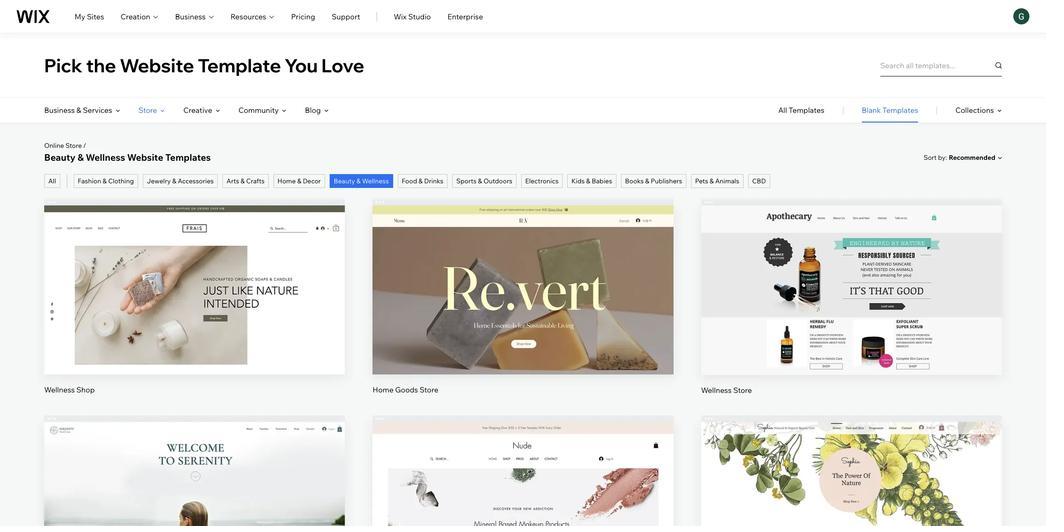 Task type: describe. For each thing, give the bounding box(es) containing it.
& for beauty & wellness
[[357, 177, 361, 185]]

beauty & wellness website templates - wellness store image
[[701, 205, 1002, 375]]

enterprise
[[448, 12, 483, 21]]

& for food & drinks
[[419, 177, 423, 185]]

support link
[[332, 11, 360, 22]]

babies
[[592, 177, 612, 185]]

jewelry & accessories link
[[143, 174, 218, 188]]

services
[[83, 105, 112, 115]]

support
[[332, 12, 360, 21]]

edit for edit button associated with beauty & wellness website templates - makeup store image
[[516, 488, 530, 497]]

resources button
[[231, 11, 275, 22]]

recommended
[[949, 153, 996, 162]]

beauty & wellness
[[334, 177, 389, 185]]

all templates link
[[779, 98, 825, 123]]

edit for edit button associated with the 'beauty & wellness website templates - spa' image
[[188, 488, 202, 497]]

jewelry
[[147, 177, 171, 185]]

edit for edit button in home goods store group
[[516, 272, 530, 281]]

beauty & wellness website templates - makeup store image
[[373, 422, 674, 526]]

view button for home goods store
[[501, 297, 545, 319]]

online store link
[[44, 141, 82, 150]]

sort by:
[[924, 153, 948, 161]]

beauty for beauty & wellness
[[334, 177, 355, 185]]

wellness shop group
[[44, 199, 345, 395]]

edit button for beauty & wellness website templates - natural cosmetics shop image
[[830, 481, 874, 504]]

blank templates
[[862, 105, 919, 115]]

books & publishers
[[625, 177, 683, 185]]

arts & crafts
[[227, 177, 265, 185]]

arts & crafts link
[[223, 174, 269, 188]]

jewelry & accessories
[[147, 177, 214, 185]]

kids & babies link
[[568, 174, 617, 188]]

the
[[86, 54, 116, 77]]

business for business & services
[[44, 105, 75, 115]]

wix studio link
[[394, 11, 431, 22]]

edit button for beauty & wellness website templates - home goods store image
[[501, 265, 545, 287]]

cbd
[[753, 177, 766, 185]]

templates for all templates
[[789, 105, 825, 115]]

business button
[[175, 11, 214, 22]]

by:
[[939, 153, 948, 161]]

clothing
[[108, 177, 134, 185]]

food & drinks
[[402, 177, 444, 185]]

1 vertical spatial website
[[127, 152, 163, 163]]

you
[[285, 54, 318, 77]]

edit for edit button associated with beauty & wellness website templates - natural cosmetics shop image
[[845, 488, 859, 497]]

crafts
[[246, 177, 265, 185]]

wellness store group
[[701, 199, 1002, 395]]

& for books & publishers
[[645, 177, 650, 185]]

fashion & clothing
[[78, 177, 134, 185]]

studio
[[408, 12, 431, 21]]

goods
[[395, 385, 418, 395]]

wellness shop
[[44, 385, 95, 395]]

pricing link
[[291, 11, 315, 22]]

edit button for beauty & wellness website templates - wellness shop image
[[173, 265, 217, 287]]

kids & babies
[[572, 177, 612, 185]]

shop
[[76, 385, 95, 395]]

resources
[[231, 12, 266, 21]]

books & publishers link
[[621, 174, 687, 188]]

animals
[[716, 177, 740, 185]]

store inside categories by subject element
[[139, 105, 157, 115]]

sports
[[456, 177, 477, 185]]

& for jewelry & accessories
[[172, 177, 176, 185]]

& for fashion & clothing
[[103, 177, 107, 185]]

wix
[[394, 12, 407, 21]]

online
[[44, 141, 64, 150]]

& for beauty & wellness website templates
[[78, 152, 84, 163]]

pets & animals
[[695, 177, 740, 185]]



Task type: locate. For each thing, give the bounding box(es) containing it.
view button inside wellness shop group
[[173, 297, 217, 319]]

home for home & decor
[[278, 177, 296, 185]]

categories. use the left and right arrow keys to navigate the menu element
[[0, 98, 1047, 123]]

store
[[139, 105, 157, 115], [66, 141, 82, 150], [420, 385, 439, 395], [734, 385, 752, 395]]

view button
[[173, 297, 217, 319], [501, 297, 545, 319]]

beauty down online store link
[[44, 152, 76, 163]]

business for business
[[175, 12, 206, 21]]

home for home goods store
[[373, 385, 394, 395]]

home left 'decor'
[[278, 177, 296, 185]]

Search search field
[[881, 54, 1002, 76]]

pets
[[695, 177, 709, 185]]

arts
[[227, 177, 239, 185]]

1 horizontal spatial templates
[[789, 105, 825, 115]]

templates inside "link"
[[883, 105, 919, 115]]

1 horizontal spatial view
[[515, 303, 532, 312]]

0 horizontal spatial beauty
[[44, 152, 76, 163]]

beauty right 'decor'
[[334, 177, 355, 185]]

1 horizontal spatial beauty
[[334, 177, 355, 185]]

edit button for 'beauty & wellness website templates - wellness store' 'image'
[[830, 265, 874, 287]]

drinks
[[424, 177, 444, 185]]

business inside categories by subject element
[[44, 105, 75, 115]]

& for sports & outdoors
[[478, 177, 482, 185]]

2 view button from the left
[[501, 297, 545, 319]]

template
[[198, 54, 281, 77]]

pick the website template you love
[[44, 54, 364, 77]]

online store /
[[44, 141, 86, 150]]

all inside generic categories element
[[779, 105, 787, 115]]

enterprise link
[[448, 11, 483, 22]]

& for home & decor
[[297, 177, 301, 185]]

1 horizontal spatial business
[[175, 12, 206, 21]]

templates
[[789, 105, 825, 115], [883, 105, 919, 115], [165, 152, 211, 163]]

0 horizontal spatial business
[[44, 105, 75, 115]]

& for pets & animals
[[710, 177, 714, 185]]

0 vertical spatial beauty
[[44, 152, 76, 163]]

profile image image
[[1014, 8, 1030, 24]]

beauty & wellness website templates - home goods store image
[[373, 205, 674, 375]]

accessories
[[178, 177, 214, 185]]

edit inside wellness store group
[[845, 272, 859, 281]]

creation
[[121, 12, 150, 21]]

home left goods
[[373, 385, 394, 395]]

None search field
[[881, 54, 1002, 76]]

blank templates link
[[862, 98, 919, 123]]

cbd link
[[748, 174, 770, 188]]

pets & animals link
[[691, 174, 744, 188]]

edit
[[188, 272, 202, 281], [516, 272, 530, 281], [845, 272, 859, 281], [188, 488, 202, 497], [516, 488, 530, 497], [845, 488, 859, 497]]

my
[[75, 12, 85, 21]]

categories by subject element
[[44, 98, 329, 123]]

creative
[[183, 105, 212, 115]]

outdoors
[[484, 177, 513, 185]]

edit inside wellness shop group
[[188, 272, 202, 281]]

love
[[322, 54, 364, 77]]

community
[[239, 105, 279, 115]]

edit button inside wellness store group
[[830, 265, 874, 287]]

blank
[[862, 105, 881, 115]]

beauty & wellness website templates - natural cosmetics shop image
[[701, 422, 1002, 526]]

decor
[[303, 177, 321, 185]]

business
[[175, 12, 206, 21], [44, 105, 75, 115]]

home
[[278, 177, 296, 185], [373, 385, 394, 395]]

edit button for the 'beauty & wellness website templates - spa' image
[[173, 481, 217, 504]]

website
[[120, 54, 194, 77], [127, 152, 163, 163]]

1 horizontal spatial view button
[[501, 297, 545, 319]]

home goods store
[[373, 385, 439, 395]]

1 view button from the left
[[173, 297, 217, 319]]

all
[[779, 105, 787, 115], [48, 177, 56, 185]]

creation button
[[121, 11, 159, 22]]

pick
[[44, 54, 83, 77]]

wix studio
[[394, 12, 431, 21]]

my sites link
[[75, 11, 104, 22]]

1 vertical spatial all
[[48, 177, 56, 185]]

wellness store
[[701, 385, 752, 395]]

2 view from the left
[[515, 303, 532, 312]]

0 horizontal spatial all
[[48, 177, 56, 185]]

& for business & services
[[76, 105, 81, 115]]

home & decor link
[[273, 174, 325, 188]]

view button inside home goods store group
[[501, 297, 545, 319]]

view for home goods store
[[515, 303, 532, 312]]

home & decor
[[278, 177, 321, 185]]

0 horizontal spatial view
[[186, 303, 203, 312]]

edit button inside home goods store group
[[501, 265, 545, 287]]

generic categories element
[[779, 98, 1002, 123]]

sort
[[924, 153, 937, 161]]

view button for wellness shop
[[173, 297, 217, 319]]

edit inside home goods store group
[[516, 272, 530, 281]]

beauty & wellness website templates - spa image
[[44, 422, 345, 526]]

1 horizontal spatial home
[[373, 385, 394, 395]]

business & services
[[44, 105, 112, 115]]

electronics
[[526, 177, 559, 185]]

edit button inside wellness shop group
[[173, 265, 217, 287]]

food
[[402, 177, 417, 185]]

beauty & wellness website templates
[[44, 152, 211, 163]]

0 horizontal spatial templates
[[165, 152, 211, 163]]

wellness
[[86, 152, 125, 163], [362, 177, 389, 185], [44, 385, 75, 395], [701, 385, 732, 395]]

food & drinks link
[[398, 174, 448, 188]]

2 horizontal spatial templates
[[883, 105, 919, 115]]

all for all templates
[[779, 105, 787, 115]]

all templates
[[779, 105, 825, 115]]

publishers
[[651, 177, 683, 185]]

sites
[[87, 12, 104, 21]]

edit for edit button inside the wellness store group
[[845, 272, 859, 281]]

beauty & wellness website templates - wellness shop image
[[44, 205, 345, 375]]

beauty for beauty & wellness website templates
[[44, 152, 76, 163]]

home inside group
[[373, 385, 394, 395]]

& inside 'link'
[[645, 177, 650, 185]]

blog
[[305, 105, 321, 115]]

sports & outdoors
[[456, 177, 513, 185]]

pricing
[[291, 12, 315, 21]]

1 vertical spatial beauty
[[334, 177, 355, 185]]

edit button for beauty & wellness website templates - makeup store image
[[501, 481, 545, 504]]

&
[[76, 105, 81, 115], [78, 152, 84, 163], [103, 177, 107, 185], [172, 177, 176, 185], [241, 177, 245, 185], [297, 177, 301, 185], [357, 177, 361, 185], [419, 177, 423, 185], [478, 177, 482, 185], [586, 177, 591, 185], [645, 177, 650, 185], [710, 177, 714, 185]]

collections
[[956, 105, 995, 115]]

my sites
[[75, 12, 104, 21]]

templates for blank templates
[[883, 105, 919, 115]]

& for arts & crafts
[[241, 177, 245, 185]]

& for kids & babies
[[586, 177, 591, 185]]

0 vertical spatial business
[[175, 12, 206, 21]]

& inside categories by subject element
[[76, 105, 81, 115]]

0 vertical spatial home
[[278, 177, 296, 185]]

fashion
[[78, 177, 101, 185]]

sports & outdoors link
[[452, 174, 517, 188]]

1 view from the left
[[186, 303, 203, 312]]

1 vertical spatial business
[[44, 105, 75, 115]]

1 vertical spatial home
[[373, 385, 394, 395]]

fashion & clothing link
[[74, 174, 138, 188]]

kids
[[572, 177, 585, 185]]

all for all
[[48, 177, 56, 185]]

0 horizontal spatial home
[[278, 177, 296, 185]]

electronics link
[[521, 174, 563, 188]]

0 vertical spatial all
[[779, 105, 787, 115]]

business inside the business popup button
[[175, 12, 206, 21]]

0 horizontal spatial view button
[[173, 297, 217, 319]]

all link
[[44, 174, 60, 188]]

0 vertical spatial website
[[120, 54, 194, 77]]

view for wellness shop
[[186, 303, 203, 312]]

beauty & wellness link
[[330, 174, 393, 188]]

1 horizontal spatial all
[[779, 105, 787, 115]]

edit button
[[173, 265, 217, 287], [501, 265, 545, 287], [830, 265, 874, 287], [173, 481, 217, 504], [501, 481, 545, 504], [830, 481, 874, 504]]

view
[[186, 303, 203, 312], [515, 303, 532, 312]]

/
[[83, 141, 86, 150]]

view inside home goods store group
[[515, 303, 532, 312]]

view inside wellness shop group
[[186, 303, 203, 312]]

home goods store group
[[373, 199, 674, 395]]

edit for edit button in wellness shop group
[[188, 272, 202, 281]]

books
[[625, 177, 644, 185]]



Task type: vqa. For each thing, say whether or not it's contained in the screenshot.
Beauty & Wellness website templates - Home Goods Store 'Image'
yes



